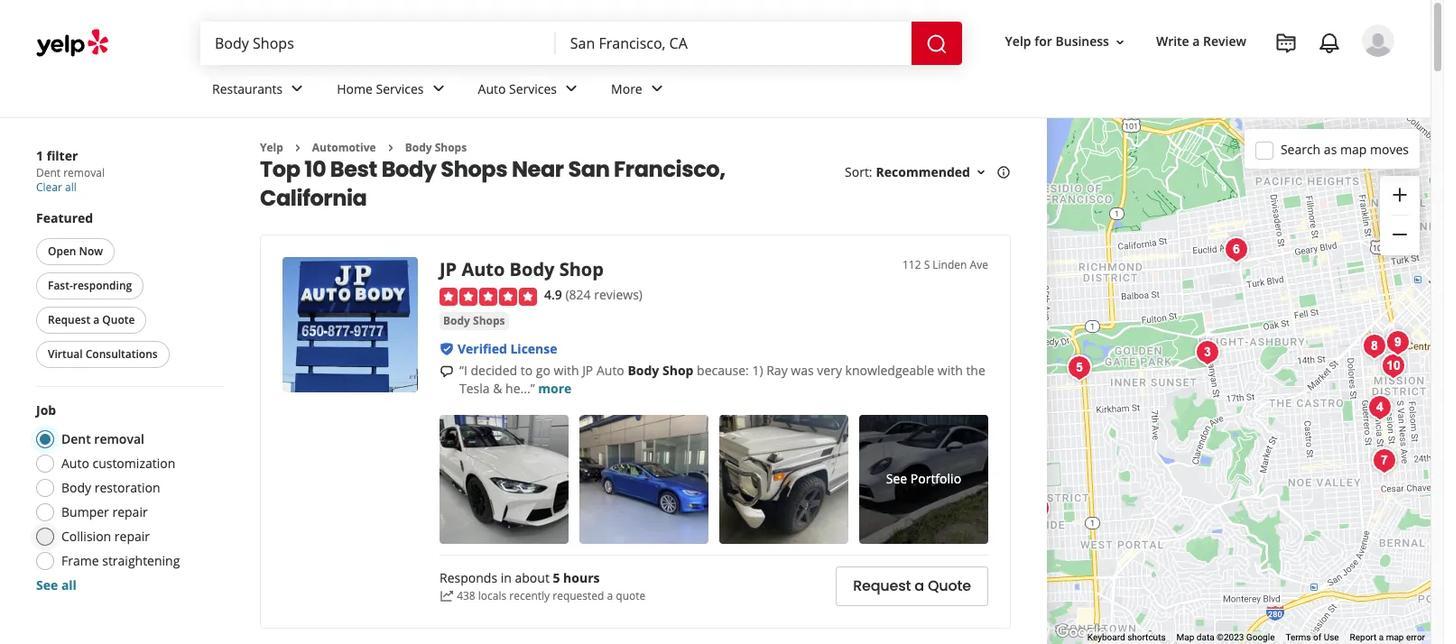 Task type: describe. For each thing, give the bounding box(es) containing it.
map region
[[863, 0, 1445, 645]]

4.9 (824 reviews)
[[545, 287, 643, 304]]

yelp for business
[[1006, 33, 1110, 50]]

review
[[1204, 33, 1247, 50]]

moves
[[1371, 140, 1410, 158]]

more
[[538, 380, 572, 397]]

job
[[36, 402, 56, 419]]

5
[[553, 570, 560, 587]]

pacific collision care image
[[1368, 443, 1404, 479]]

user actions element
[[991, 23, 1420, 134]]

consumer auto body repair image
[[1363, 390, 1399, 426]]

consultations
[[86, 347, 158, 362]]

body down home services link
[[405, 140, 432, 155]]

very
[[818, 362, 842, 379]]

none field find
[[215, 33, 542, 53]]

zoom out image
[[1390, 224, 1411, 246]]

data
[[1197, 633, 1215, 643]]

recommended
[[876, 164, 971, 181]]

because:  1) ray was very knowledgeable with the tesla & he..."
[[460, 362, 986, 397]]

now
[[79, 244, 103, 259]]

portfolio
[[911, 471, 962, 488]]

repair for bumper repair
[[112, 504, 148, 521]]

keyboard shortcuts
[[1088, 633, 1166, 643]]

Near text field
[[571, 33, 897, 53]]

in
[[501, 570, 512, 587]]

hours
[[564, 570, 600, 587]]

jp auto body shop image
[[283, 258, 418, 393]]

auto customization
[[61, 455, 175, 472]]

keyboard shortcuts button
[[1088, 632, 1166, 645]]

16 chevron right v2 image for body shops
[[383, 141, 398, 155]]

linden
[[933, 258, 968, 273]]

map
[[1177, 633, 1195, 643]]

business categories element
[[198, 65, 1395, 117]]

request inside featured "group"
[[48, 312, 90, 328]]

top 10 best body shops near san francisco, california
[[260, 155, 726, 213]]

filter
[[47, 147, 78, 164]]

avenue body shop image
[[1381, 325, 1417, 361]]

a inside "group"
[[93, 312, 100, 328]]

yelp for business button
[[998, 26, 1135, 58]]

error
[[1407, 633, 1426, 643]]

search image
[[926, 33, 948, 55]]

open now
[[48, 244, 103, 259]]

4.9 star rating image
[[440, 288, 537, 306]]

more link
[[538, 380, 572, 397]]

zoom in image
[[1390, 184, 1411, 206]]

responding
[[73, 278, 132, 293]]

home services
[[337, 80, 424, 97]]

auto inside business categories element
[[478, 80, 506, 97]]

near
[[512, 155, 564, 185]]

clear all link
[[36, 180, 77, 195]]

jp auto body shop link
[[440, 258, 604, 282]]

body inside top 10 best body shops near san francisco, california
[[382, 155, 437, 185]]

112
[[903, 258, 922, 273]]

was
[[791, 362, 814, 379]]

1 vertical spatial body shops link
[[440, 312, 509, 330]]

yelp link
[[260, 140, 283, 155]]

customization
[[93, 455, 175, 472]]

none field near
[[571, 33, 897, 53]]

see all
[[36, 577, 77, 594]]

quote
[[616, 589, 646, 604]]

fast-
[[48, 278, 73, 293]]

bumper repair
[[61, 504, 148, 521]]

24 chevron down v2 image for home services
[[428, 78, 449, 100]]

about
[[515, 570, 550, 587]]

write a review
[[1157, 33, 1247, 50]]

san
[[568, 155, 610, 185]]

see all button
[[36, 577, 77, 594]]

shops inside top 10 best body shops near san francisco, california
[[441, 155, 508, 185]]

map data ©2023 google
[[1177, 633, 1275, 643]]

collision
[[61, 528, 111, 545]]

16 chevron down v2 image for recommended
[[974, 165, 989, 180]]

shops down home services link
[[435, 140, 467, 155]]

featured
[[36, 209, 93, 227]]

because:
[[697, 362, 749, 379]]

24 chevron down v2 image
[[286, 78, 308, 100]]

report a map error
[[1351, 633, 1426, 643]]

frame straightening
[[61, 553, 180, 570]]

domport auto body image
[[1377, 348, 1413, 384]]

more link
[[597, 65, 682, 117]]

s
[[924, 258, 930, 273]]

ray
[[767, 362, 788, 379]]

0 vertical spatial body shops
[[405, 140, 467, 155]]

stan carlsen body shop image
[[1191, 335, 1227, 371]]

16 chevron right v2 image for automotive
[[291, 141, 305, 155]]

as
[[1325, 140, 1338, 158]]

open now button
[[36, 238, 115, 265]]

restaurants
[[212, 80, 283, 97]]

the
[[967, 362, 986, 379]]

recommended button
[[876, 164, 989, 181]]

california
[[260, 184, 367, 213]]

16 trending v2 image
[[440, 590, 454, 604]]

1 with from the left
[[554, 362, 579, 379]]

go
[[536, 362, 551, 379]]

knowledgeable
[[846, 362, 935, 379]]

for
[[1035, 33, 1053, 50]]

collision repair
[[61, 528, 150, 545]]

see portfolio
[[887, 471, 962, 488]]

all inside 1 filter dent removal clear all
[[65, 180, 77, 195]]

0 vertical spatial body shops link
[[405, 140, 467, 155]]

sort:
[[845, 164, 873, 181]]

services for auto services
[[509, 80, 557, 97]]

more
[[611, 80, 643, 97]]

1 filter dent removal clear all
[[36, 147, 105, 195]]

featured group
[[33, 209, 224, 372]]



Task type: locate. For each thing, give the bounding box(es) containing it.
1 horizontal spatial 24 chevron down v2 image
[[561, 78, 582, 100]]

0 vertical spatial 16 chevron down v2 image
[[1113, 35, 1128, 49]]

parkside paint & body shop image
[[1021, 491, 1057, 527]]

all down the "frame"
[[61, 577, 77, 594]]

google image
[[1052, 621, 1112, 645]]

removal up auto customization
[[94, 431, 144, 448]]

of
[[1314, 633, 1322, 643]]

jp right go
[[583, 362, 594, 379]]

1 horizontal spatial dent
[[61, 431, 91, 448]]

1 vertical spatial request a quote button
[[836, 567, 989, 607]]

shop left because:
[[663, 362, 694, 379]]

removal
[[63, 165, 105, 181], [94, 431, 144, 448]]

map right as
[[1341, 140, 1367, 158]]

map for moves
[[1341, 140, 1367, 158]]

0 vertical spatial all
[[65, 180, 77, 195]]

responds
[[440, 570, 498, 587]]

body shops link down '4.9 star rating' 'image'
[[440, 312, 509, 330]]

search
[[1281, 140, 1321, 158]]

option group containing job
[[31, 402, 224, 595]]

none field up home services
[[215, 33, 542, 53]]

1 vertical spatial removal
[[94, 431, 144, 448]]

group
[[1381, 176, 1420, 256]]

with
[[554, 362, 579, 379], [938, 362, 963, 379]]

yelp for yelp for business
[[1006, 33, 1032, 50]]

request a quote inside featured "group"
[[48, 312, 135, 328]]

1 16 chevron right v2 image from the left
[[291, 141, 305, 155]]

all inside option group
[[61, 577, 77, 594]]

body
[[405, 140, 432, 155], [382, 155, 437, 185], [510, 258, 555, 282], [443, 313, 470, 329], [628, 362, 659, 379], [61, 479, 91, 497]]

responds in about 5 hours
[[440, 570, 600, 587]]

0 vertical spatial request a quote
[[48, 312, 135, 328]]

3 24 chevron down v2 image from the left
[[646, 78, 668, 100]]

2 horizontal spatial 24 chevron down v2 image
[[646, 78, 668, 100]]

24 chevron down v2 image inside the auto services link
[[561, 78, 582, 100]]

report
[[1351, 633, 1377, 643]]

1 horizontal spatial jp
[[583, 362, 594, 379]]

quote inside featured "group"
[[102, 312, 135, 328]]

jp up '4.9 star rating' 'image'
[[440, 258, 457, 282]]

1 vertical spatial see
[[36, 577, 58, 594]]

with inside because:  1) ray was very knowledgeable with the tesla & he..."
[[938, 362, 963, 379]]

best
[[330, 155, 377, 185]]

see for see portfolio
[[887, 471, 908, 488]]

repair
[[112, 504, 148, 521], [115, 528, 150, 545]]

virtual consultations
[[48, 347, 158, 362]]

1 vertical spatial repair
[[115, 528, 150, 545]]

keyboard
[[1088, 633, 1126, 643]]

2 16 chevron right v2 image from the left
[[383, 141, 398, 155]]

0 vertical spatial quote
[[102, 312, 135, 328]]

all
[[65, 180, 77, 195], [61, 577, 77, 594]]

automotive
[[312, 140, 376, 155]]

1 horizontal spatial yelp
[[1006, 33, 1032, 50]]

24 chevron down v2 image
[[428, 78, 449, 100], [561, 78, 582, 100], [646, 78, 668, 100]]

body shops down home services link
[[405, 140, 467, 155]]

16 chevron right v2 image right yelp link
[[291, 141, 305, 155]]

with up more at the bottom
[[554, 362, 579, 379]]

16 chevron down v2 image left 16 info v2 icon
[[974, 165, 989, 180]]

16 verified v2 image
[[440, 342, 454, 356]]

map left error
[[1387, 633, 1405, 643]]

virtual
[[48, 347, 83, 362]]

1 vertical spatial all
[[61, 577, 77, 594]]

24 chevron down v2 image for more
[[646, 78, 668, 100]]

with left the
[[938, 362, 963, 379]]

shop up (824
[[560, 258, 604, 282]]

0 horizontal spatial map
[[1341, 140, 1367, 158]]

0 vertical spatial shop
[[560, 258, 604, 282]]

services for home services
[[376, 80, 424, 97]]

yelp for yelp link
[[260, 140, 283, 155]]

0 vertical spatial map
[[1341, 140, 1367, 158]]

0 horizontal spatial with
[[554, 362, 579, 379]]

map
[[1341, 140, 1367, 158], [1387, 633, 1405, 643]]

2 24 chevron down v2 image from the left
[[561, 78, 582, 100]]

recently
[[510, 589, 550, 604]]

24 chevron down v2 image right home services
[[428, 78, 449, 100]]

will's auto body shop image
[[1219, 232, 1256, 268]]

shops down '4.9 star rating' 'image'
[[473, 313, 505, 329]]

dent inside 1 filter dent removal clear all
[[36, 165, 61, 181]]

1 vertical spatial yelp
[[260, 140, 283, 155]]

1 24 chevron down v2 image from the left
[[428, 78, 449, 100]]

0 horizontal spatial services
[[376, 80, 424, 97]]

1 horizontal spatial map
[[1387, 633, 1405, 643]]

clear
[[36, 180, 62, 195]]

24 chevron down v2 image right more
[[646, 78, 668, 100]]

1
[[36, 147, 43, 164]]

1 horizontal spatial request
[[853, 576, 911, 597]]

yelp left "for"
[[1006, 33, 1032, 50]]

body up 16 verified v2 image
[[443, 313, 470, 329]]

1 vertical spatial body shops
[[443, 313, 505, 329]]

0 vertical spatial request a quote button
[[36, 307, 147, 334]]

virtual consultations button
[[36, 341, 169, 368]]

2 services from the left
[[509, 80, 557, 97]]

1 none field from the left
[[215, 33, 542, 53]]

10
[[305, 155, 326, 185]]

24 chevron down v2 image right auto services at the top of page
[[561, 78, 582, 100]]

0 horizontal spatial yelp
[[260, 140, 283, 155]]

services right home
[[376, 80, 424, 97]]

auto services link
[[464, 65, 597, 117]]

auto inside option group
[[61, 455, 89, 472]]

1 vertical spatial quote
[[928, 576, 972, 597]]

1 horizontal spatial quote
[[928, 576, 972, 597]]

None field
[[215, 33, 542, 53], [571, 33, 897, 53]]

reviews)
[[594, 287, 643, 304]]

body right the best
[[382, 155, 437, 185]]

top
[[260, 155, 300, 185]]

1 horizontal spatial see
[[887, 471, 908, 488]]

0 horizontal spatial dent
[[36, 165, 61, 181]]

locals
[[478, 589, 507, 604]]

removal inside 1 filter dent removal clear all
[[63, 165, 105, 181]]

body down reviews)
[[628, 362, 659, 379]]

0 vertical spatial dent
[[36, 165, 61, 181]]

request a quote button inside featured "group"
[[36, 307, 147, 334]]

home services link
[[323, 65, 464, 117]]

0 horizontal spatial request a quote
[[48, 312, 135, 328]]

0 horizontal spatial shop
[[560, 258, 604, 282]]

1 vertical spatial 16 chevron down v2 image
[[974, 165, 989, 180]]

west wind automotive image
[[1358, 328, 1394, 364]]

body shops
[[405, 140, 467, 155], [443, 313, 505, 329]]

quote
[[102, 312, 135, 328], [928, 576, 972, 597]]

projects image
[[1276, 33, 1298, 54]]

0 vertical spatial yelp
[[1006, 33, 1032, 50]]

body restoration
[[61, 479, 160, 497]]

straightening
[[102, 553, 180, 570]]

report a map error link
[[1351, 633, 1426, 643]]

1 vertical spatial dent
[[61, 431, 91, 448]]

0 horizontal spatial request a quote button
[[36, 307, 147, 334]]

4.9
[[545, 287, 562, 304]]

0 horizontal spatial 16 chevron right v2 image
[[291, 141, 305, 155]]

repair down restoration
[[112, 504, 148, 521]]

16 chevron down v2 image right the business
[[1113, 35, 1128, 49]]

body inside option group
[[61, 479, 91, 497]]

option group
[[31, 402, 224, 595]]

Find text field
[[215, 33, 542, 53]]

1 vertical spatial jp
[[583, 362, 594, 379]]

home
[[337, 80, 373, 97]]

services
[[376, 80, 424, 97], [509, 80, 557, 97]]

0 vertical spatial jp
[[440, 258, 457, 282]]

16 chevron right v2 image
[[291, 141, 305, 155], [383, 141, 398, 155]]

carstar sunset auto reconstruction image
[[1062, 350, 1098, 386]]

services inside home services link
[[376, 80, 424, 97]]

see for see all
[[36, 577, 58, 594]]

services up near
[[509, 80, 557, 97]]

request a quote
[[48, 312, 135, 328], [853, 576, 972, 597]]

terms
[[1286, 633, 1312, 643]]

dent up auto customization
[[61, 431, 91, 448]]

24 chevron down v2 image for auto services
[[561, 78, 582, 100]]

tesla
[[460, 380, 490, 397]]

body shops inside button
[[443, 313, 505, 329]]

shops inside button
[[473, 313, 505, 329]]

ave
[[970, 258, 989, 273]]

24 chevron down v2 image inside more link
[[646, 78, 668, 100]]

verified license
[[458, 340, 558, 357]]

body inside 'body shops' button
[[443, 313, 470, 329]]

0 horizontal spatial see
[[36, 577, 58, 594]]

terms of use link
[[1286, 633, 1340, 643]]

terms of use
[[1286, 633, 1340, 643]]

google
[[1247, 633, 1275, 643]]

verified license button
[[458, 340, 558, 357]]

to
[[521, 362, 533, 379]]

16 chevron down v2 image
[[1113, 35, 1128, 49], [974, 165, 989, 180]]

1)
[[753, 362, 764, 379]]

fast-responding
[[48, 278, 132, 293]]

1 vertical spatial request
[[853, 576, 911, 597]]

1 services from the left
[[376, 80, 424, 97]]

body up 4.9
[[510, 258, 555, 282]]

1 horizontal spatial none field
[[571, 33, 897, 53]]

services inside the auto services link
[[509, 80, 557, 97]]

&
[[493, 380, 502, 397]]

none field up business categories element
[[571, 33, 897, 53]]

2 with from the left
[[938, 362, 963, 379]]

removal inside option group
[[94, 431, 144, 448]]

16 chevron down v2 image inside yelp for business button
[[1113, 35, 1128, 49]]

use
[[1324, 633, 1340, 643]]

all right clear
[[65, 180, 77, 195]]

1 vertical spatial map
[[1387, 633, 1405, 643]]

repair for collision repair
[[115, 528, 150, 545]]

yelp inside button
[[1006, 33, 1032, 50]]

brad k. image
[[1363, 24, 1395, 57]]

dent inside option group
[[61, 431, 91, 448]]

1 vertical spatial request a quote
[[853, 576, 972, 597]]

"i
[[460, 362, 468, 379]]

body shops link down home services link
[[405, 140, 467, 155]]

1 horizontal spatial 16 chevron right v2 image
[[383, 141, 398, 155]]

shop
[[560, 258, 604, 282], [663, 362, 694, 379]]

16 info v2 image
[[997, 165, 1011, 180]]

"i decided to go with jp auto body shop
[[460, 362, 694, 379]]

shops left near
[[441, 155, 508, 185]]

1 horizontal spatial 16 chevron down v2 image
[[1113, 35, 1128, 49]]

1 horizontal spatial with
[[938, 362, 963, 379]]

1 horizontal spatial request a quote
[[853, 576, 972, 597]]

0 horizontal spatial jp
[[440, 258, 457, 282]]

auto services
[[478, 80, 557, 97]]

0 horizontal spatial 16 chevron down v2 image
[[974, 165, 989, 180]]

1 horizontal spatial services
[[509, 80, 557, 97]]

dent removal
[[61, 431, 144, 448]]

0 horizontal spatial quote
[[102, 312, 135, 328]]

removal down filter
[[63, 165, 105, 181]]

0 vertical spatial removal
[[63, 165, 105, 181]]

notifications image
[[1319, 33, 1341, 54]]

body shops down '4.9 star rating' 'image'
[[443, 313, 505, 329]]

bumper
[[61, 504, 109, 521]]

1 horizontal spatial shop
[[663, 362, 694, 379]]

dent down 1
[[36, 165, 61, 181]]

restoration
[[95, 479, 160, 497]]

(824
[[566, 287, 591, 304]]

repair up straightening
[[115, 528, 150, 545]]

search as map moves
[[1281, 140, 1410, 158]]

write
[[1157, 33, 1190, 50]]

verified
[[458, 340, 507, 357]]

business
[[1056, 33, 1110, 50]]

24 chevron down v2 image inside home services link
[[428, 78, 449, 100]]

0 vertical spatial request
[[48, 312, 90, 328]]

0 horizontal spatial 24 chevron down v2 image
[[428, 78, 449, 100]]

0 vertical spatial see
[[887, 471, 908, 488]]

frame
[[61, 553, 99, 570]]

2 none field from the left
[[571, 33, 897, 53]]

see inside option group
[[36, 577, 58, 594]]

map for error
[[1387, 633, 1405, 643]]

see portfolio link
[[860, 415, 989, 544]]

1 horizontal spatial request a quote button
[[836, 567, 989, 607]]

0 horizontal spatial none field
[[215, 33, 542, 53]]

438 locals recently requested a quote
[[457, 589, 646, 604]]

yelp
[[1006, 33, 1032, 50], [260, 140, 283, 155]]

body up bumper at the left of the page
[[61, 479, 91, 497]]

1 vertical spatial shop
[[663, 362, 694, 379]]

yelp left 10
[[260, 140, 283, 155]]

auto
[[478, 80, 506, 97], [462, 258, 505, 282], [597, 362, 625, 379], [61, 455, 89, 472]]

16 chevron down v2 image inside recommended popup button
[[974, 165, 989, 180]]

16 chevron down v2 image for yelp for business
[[1113, 35, 1128, 49]]

open
[[48, 244, 76, 259]]

decided
[[471, 362, 518, 379]]

None search field
[[200, 22, 966, 65]]

automotive link
[[312, 140, 376, 155]]

©2023
[[1217, 633, 1245, 643]]

16 speech v2 image
[[440, 364, 454, 379]]

jp auto body shop
[[440, 258, 604, 282]]

0 vertical spatial repair
[[112, 504, 148, 521]]

0 horizontal spatial request
[[48, 312, 90, 328]]

16 chevron right v2 image right the best
[[383, 141, 398, 155]]

write a review link
[[1149, 26, 1254, 58]]



Task type: vqa. For each thing, say whether or not it's contained in the screenshot.
repair associated with Collision repair
yes



